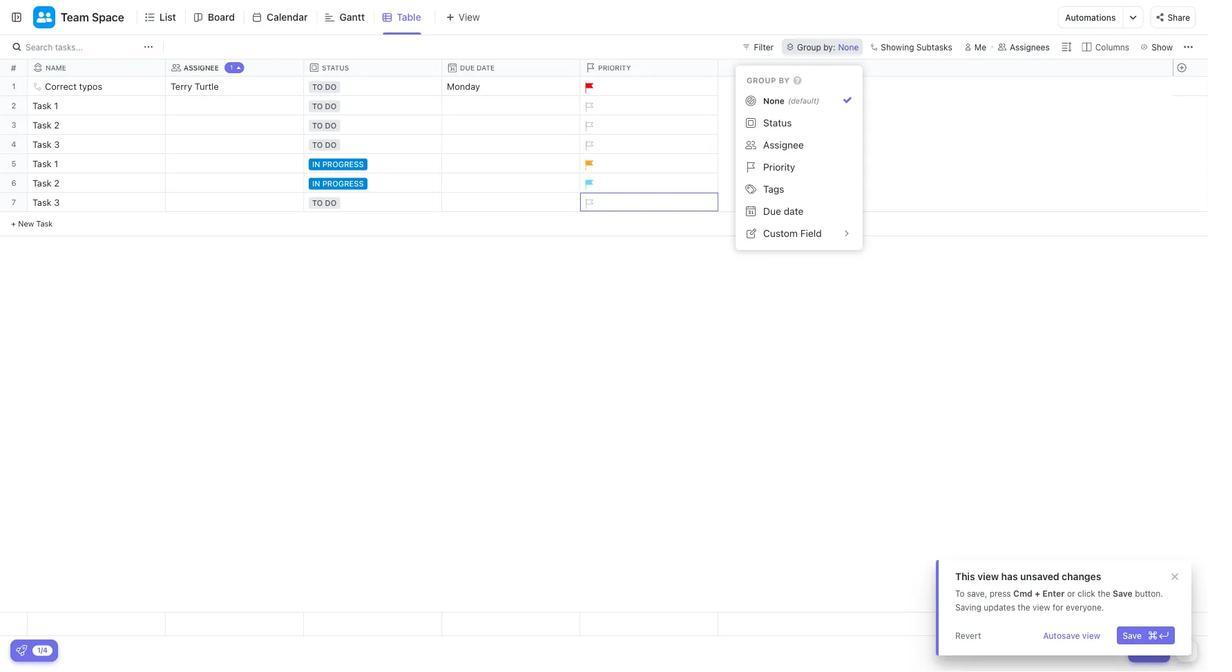 Task type: locate. For each thing, give the bounding box(es) containing it.
to for 4th the set priority element from the bottom of the page
[[312, 102, 323, 111]]

group inside group by: none
[[798, 42, 822, 52]]

to do cell for first the set priority element from the bottom
[[304, 193, 442, 212]]

1 horizontal spatial view
[[1033, 603, 1051, 612]]

this
[[956, 571, 976, 583]]

5 do from the top
[[325, 199, 337, 208]]

1 vertical spatial 2
[[54, 120, 59, 130]]

1 vertical spatial group
[[747, 76, 777, 85]]

table link
[[397, 0, 427, 35]]

set priority image
[[579, 97, 599, 118]]

‎task
[[32, 101, 52, 111], [32, 120, 52, 130]]

press space to select this row. row containing 3
[[0, 115, 28, 135]]

1 set priority element from the top
[[579, 97, 599, 118]]

showing subtasks button
[[866, 39, 957, 55]]

1 progress from the top
[[323, 160, 364, 169]]

to do for 4th the set priority element from the bottom of the page
[[312, 102, 337, 111]]

task 3 down task 2
[[32, 197, 60, 208]]

view inside autosave view button
[[1083, 631, 1101, 641]]

set priority image for third the set priority element from the bottom
[[579, 116, 599, 137]]

view down +
[[1033, 603, 1051, 612]]

press space to select this row. row containing ‎task 2
[[28, 115, 719, 137]]

0 vertical spatial 2
[[11, 101, 16, 110]]

set priority image
[[579, 116, 599, 137], [579, 135, 599, 156], [579, 194, 599, 214]]

do for 4th the set priority element from the bottom of the page
[[325, 102, 337, 111]]

1 vertical spatial in progress cell
[[304, 173, 442, 192]]

1 set priority image from the top
[[579, 116, 599, 137]]

to do
[[312, 83, 337, 92], [312, 102, 337, 111], [312, 121, 337, 130], [312, 141, 337, 150], [312, 199, 337, 208]]

1 down correct in the left top of the page
[[54, 101, 58, 111]]

do
[[325, 83, 337, 92], [325, 102, 337, 111], [325, 121, 337, 130], [325, 141, 337, 150], [325, 199, 337, 208]]

0 horizontal spatial group
[[747, 76, 777, 85]]

list
[[160, 11, 176, 23]]

in progress cell for task 1
[[304, 154, 442, 173]]

‎task up ‎task 2
[[32, 101, 52, 111]]

1 do from the top
[[325, 83, 337, 92]]

group by
[[747, 76, 790, 85]]

none
[[839, 42, 859, 52], [764, 96, 785, 106]]

5 to do from the top
[[312, 199, 337, 208]]

row group
[[0, 77, 28, 236], [28, 77, 719, 236], [1174, 77, 1208, 236], [1174, 613, 1208, 636]]

1 in from the top
[[312, 160, 320, 169]]

1/4
[[37, 647, 48, 655]]

1 vertical spatial the
[[1018, 603, 1031, 612]]

2 in progress cell from the top
[[304, 173, 442, 192]]

the
[[1098, 589, 1111, 599], [1018, 603, 1031, 612]]

0 horizontal spatial none
[[764, 96, 785, 106]]

4 to from the top
[[312, 141, 323, 150]]

task
[[32, 139, 52, 150], [32, 159, 52, 169], [32, 178, 52, 188], [32, 197, 52, 208], [36, 219, 53, 228], [1147, 647, 1165, 657]]

save down button.
[[1123, 631, 1143, 641]]

2 do from the top
[[325, 102, 337, 111]]

3 down ‎task 2
[[54, 139, 60, 150]]

to
[[312, 83, 323, 92], [312, 102, 323, 111], [312, 121, 323, 130], [312, 141, 323, 150], [312, 199, 323, 208]]

monday cell
[[442, 77, 581, 95]]

everyone.
[[1067, 603, 1105, 612]]

onboarding checklist button image
[[16, 646, 27, 657]]

0 vertical spatial group
[[798, 42, 822, 52]]

3 down task 2
[[54, 197, 60, 208]]

task down task 2
[[32, 197, 52, 208]]

3 do from the top
[[325, 121, 337, 130]]

1 task 3 from the top
[[32, 139, 60, 150]]

1 vertical spatial progress
[[323, 179, 364, 188]]

in for task 1
[[312, 160, 320, 169]]

press space to select this row. row containing ‎task 1
[[28, 96, 719, 118]]

share
[[1168, 13, 1191, 22]]

group for group by
[[747, 76, 777, 85]]

to do cell for 4th the set priority element from the bottom of the page
[[304, 96, 442, 115]]

2 to do from the top
[[312, 102, 337, 111]]

0 vertical spatial in
[[312, 160, 320, 169]]

5
[[11, 159, 16, 168]]

0 vertical spatial ‎task
[[32, 101, 52, 111]]

none down group by
[[764, 96, 785, 106]]

#
[[11, 63, 16, 73]]

press space to select this row. row containing 2
[[0, 96, 28, 115]]

row group containing 2 3 4 5 6 7 1
[[0, 77, 28, 236]]

1 in progress from the top
[[312, 160, 364, 169]]

2 ‎task from the top
[[32, 120, 52, 130]]

new
[[18, 219, 34, 228]]

unsaved
[[1021, 571, 1060, 583]]

task 3 for second the set priority element from the bottom to do cell
[[32, 139, 60, 150]]

group left by
[[747, 76, 777, 85]]

in progress cell
[[304, 154, 442, 173], [304, 173, 442, 192]]

row
[[28, 59, 719, 76]]

4 to do from the top
[[312, 141, 337, 150]]

2 vertical spatial 1
[[54, 159, 58, 169]]

1 for task 1
[[54, 159, 58, 169]]

press space to select this row. row containing 4
[[0, 135, 28, 154]]

progress for 2
[[323, 179, 364, 188]]

view
[[978, 571, 1000, 583], [1033, 603, 1051, 612], [1083, 631, 1101, 641]]

to do for second the set priority element from the bottom
[[312, 141, 337, 150]]

press space to select this row. row containing 5
[[0, 154, 28, 173]]

terry turtle cell
[[166, 77, 304, 95]]

save left button.
[[1113, 589, 1133, 599]]

press
[[990, 589, 1012, 599]]

2
[[11, 101, 16, 110], [54, 120, 59, 130], [54, 178, 59, 188]]

save inside this view has unsaved changes to save, press cmd + enter or click the save button. saving updates the view for everyone.
[[1113, 589, 1133, 599]]

task 3
[[32, 139, 60, 150], [32, 197, 60, 208]]

autosave view button
[[1038, 627, 1107, 645]]

set priority element
[[579, 97, 599, 118], [579, 116, 599, 137], [579, 135, 599, 156], [579, 194, 599, 214]]

revert
[[956, 631, 982, 641]]

press space to select this row. row containing task 1
[[28, 154, 719, 176]]

3 up the 4
[[11, 120, 16, 129]]

2 horizontal spatial view
[[1083, 631, 1101, 641]]

in
[[312, 160, 320, 169], [312, 179, 320, 188]]

has
[[1002, 571, 1019, 583]]

4 to do cell from the top
[[304, 135, 442, 153]]

3
[[11, 120, 16, 129], [54, 139, 60, 150], [54, 197, 60, 208]]

2 inside '2 3 4 5 6 7 1'
[[11, 101, 16, 110]]

2 for ‎task 2
[[54, 120, 59, 130]]

this view has unsaved changes to save, press cmd + enter or click the save button. saving updates the view for everyone.
[[956, 571, 1164, 612]]

3 for first the set priority element from the bottom
[[54, 197, 60, 208]]

press space to select this row. row containing 1
[[0, 77, 28, 96]]

press space to select this row. row containing 7
[[0, 193, 28, 212]]

save inside button
[[1123, 631, 1143, 641]]

subtasks
[[917, 42, 953, 52]]

2 progress from the top
[[323, 179, 364, 188]]

to for first the set priority element from the bottom
[[312, 199, 323, 208]]

5 to from the top
[[312, 199, 323, 208]]

3 to do from the top
[[312, 121, 337, 130]]

the down cmd
[[1018, 603, 1031, 612]]

1 ‎task from the top
[[32, 101, 52, 111]]

2 in progress from the top
[[312, 179, 364, 188]]

2 to do cell from the top
[[304, 96, 442, 115]]

1 vertical spatial 3
[[54, 139, 60, 150]]

‎task down ‎task 1
[[32, 120, 52, 130]]

progress for 1
[[323, 160, 364, 169]]

1 vertical spatial in progress
[[312, 179, 364, 188]]

2 to from the top
[[312, 102, 323, 111]]

enter
[[1043, 589, 1065, 599]]

typos
[[79, 81, 102, 92]]

custom field
[[764, 228, 822, 239]]

1 vertical spatial 1
[[54, 101, 58, 111]]

team space
[[61, 11, 124, 24]]

0 vertical spatial 1
[[12, 82, 16, 91]]

2 vertical spatial 2
[[54, 178, 59, 188]]

none right by:
[[839, 42, 859, 52]]

due
[[764, 206, 782, 217]]

3 set priority element from the top
[[579, 135, 599, 156]]

cell
[[166, 96, 304, 115], [442, 96, 581, 115], [166, 115, 304, 134], [442, 115, 581, 134], [166, 135, 304, 153], [442, 135, 581, 153], [166, 154, 304, 173], [442, 154, 581, 173], [166, 173, 304, 192], [442, 173, 581, 192], [166, 193, 304, 212], [442, 193, 581, 212]]

0 vertical spatial progress
[[323, 160, 364, 169]]

‎task for ‎task 2
[[32, 120, 52, 130]]

1 vertical spatial view
[[1033, 603, 1051, 612]]

4 set priority element from the top
[[579, 194, 599, 214]]

task 3 for to do cell for first the set priority element from the bottom
[[32, 197, 60, 208]]

1 vertical spatial in
[[312, 179, 320, 188]]

showing
[[881, 42, 915, 52]]

3 set priority image from the top
[[579, 194, 599, 214]]

0 vertical spatial save
[[1113, 589, 1133, 599]]

task 2
[[32, 178, 59, 188]]

none (default)
[[764, 96, 820, 106]]

0 vertical spatial in progress
[[312, 160, 364, 169]]

1 up task 2
[[54, 159, 58, 169]]

1 down #
[[12, 82, 16, 91]]

task 3 down ‎task 2
[[32, 139, 60, 150]]

1 for ‎task 1
[[54, 101, 58, 111]]

0 vertical spatial 3
[[11, 120, 16, 129]]

1 vertical spatial ‎task
[[32, 120, 52, 130]]

2 down ‎task 1
[[54, 120, 59, 130]]

1 vertical spatial save
[[1123, 631, 1143, 641]]

in progress
[[312, 160, 364, 169], [312, 179, 364, 188]]

view up save,
[[978, 571, 1000, 583]]

assignee button
[[742, 134, 858, 156]]

2 for task 2
[[54, 178, 59, 188]]

0 vertical spatial in progress cell
[[304, 154, 442, 173]]

0 vertical spatial task 3
[[32, 139, 60, 150]]

5 to do cell from the top
[[304, 193, 442, 212]]

field
[[801, 228, 822, 239]]

3 inside '2 3 4 5 6 7 1'
[[11, 120, 16, 129]]

button.
[[1136, 589, 1164, 599]]

to
[[956, 589, 965, 599]]

2 left ‎task 1
[[11, 101, 16, 110]]

showing subtasks
[[881, 42, 953, 52]]

1 in progress cell from the top
[[304, 154, 442, 173]]

1 horizontal spatial none
[[839, 42, 859, 52]]

press space to select this row. row containing task 2
[[28, 173, 719, 195]]

1 horizontal spatial group
[[798, 42, 822, 52]]

0 horizontal spatial view
[[978, 571, 1000, 583]]

grid
[[0, 59, 1209, 637]]

0 vertical spatial view
[[978, 571, 1000, 583]]

due date button
[[742, 200, 858, 223]]

2 set priority element from the top
[[579, 116, 599, 137]]

list link
[[160, 0, 182, 35]]

group left by:
[[798, 42, 822, 52]]

2 vertical spatial 3
[[54, 197, 60, 208]]

the right "click"
[[1098, 589, 1111, 599]]

3 to do cell from the top
[[304, 115, 442, 134]]

3 to from the top
[[312, 121, 323, 130]]

click
[[1078, 589, 1096, 599]]

0 horizontal spatial the
[[1018, 603, 1031, 612]]

to do cell
[[304, 77, 442, 95], [304, 96, 442, 115], [304, 115, 442, 134], [304, 135, 442, 153], [304, 193, 442, 212]]

to do for third the set priority element from the bottom
[[312, 121, 337, 130]]

1 vertical spatial task 3
[[32, 197, 60, 208]]

0 vertical spatial the
[[1098, 589, 1111, 599]]

press space to select this row. row
[[0, 77, 28, 96], [28, 77, 719, 98], [0, 96, 28, 115], [28, 96, 719, 118], [0, 115, 28, 135], [28, 115, 719, 137], [0, 135, 28, 154], [28, 135, 719, 156], [0, 154, 28, 173], [28, 154, 719, 176], [0, 173, 28, 193], [28, 173, 719, 195], [0, 193, 28, 212], [28, 193, 719, 214], [28, 613, 719, 637]]

+
[[1035, 589, 1041, 599]]

status
[[764, 117, 792, 129]]

group by: none
[[798, 42, 859, 52]]

2 set priority image from the top
[[579, 135, 599, 156]]

0 vertical spatial none
[[839, 42, 859, 52]]

2 vertical spatial view
[[1083, 631, 1101, 641]]

new task
[[18, 219, 53, 228]]

2 task 3 from the top
[[32, 197, 60, 208]]

2 down task 1
[[54, 178, 59, 188]]

4 do from the top
[[325, 141, 337, 150]]

or
[[1068, 589, 1076, 599]]

changes
[[1062, 571, 1102, 583]]

2 in from the top
[[312, 179, 320, 188]]

monday
[[447, 81, 480, 92]]

tasks...
[[55, 42, 83, 52]]

view down everyone.
[[1083, 631, 1101, 641]]

by
[[779, 76, 790, 85]]



Task type: vqa. For each thing, say whether or not it's contained in the screenshot.
Admins
no



Task type: describe. For each thing, give the bounding box(es) containing it.
cmd
[[1014, 589, 1033, 599]]

search tasks...
[[26, 42, 83, 52]]

assignees button
[[993, 39, 1057, 55]]

priority button
[[742, 156, 858, 178]]

in progress cell for task 2
[[304, 173, 442, 192]]

task up task 1
[[32, 139, 52, 150]]

assignee
[[764, 139, 804, 151]]

7
[[12, 198, 16, 207]]

task 1
[[32, 159, 58, 169]]

tags
[[764, 183, 785, 195]]

onboarding checklist button element
[[16, 646, 27, 657]]

autosave view
[[1044, 631, 1101, 641]]

press space to select this row. row containing 6
[[0, 173, 28, 193]]

team
[[61, 11, 89, 24]]

1 vertical spatial none
[[764, 96, 785, 106]]

(default)
[[789, 96, 820, 105]]

to do for first the set priority element from the bottom
[[312, 199, 337, 208]]

to for third the set priority element from the bottom
[[312, 121, 323, 130]]

revert button
[[950, 627, 987, 645]]

gantt link
[[340, 0, 371, 35]]

table
[[397, 11, 421, 23]]

updates
[[984, 603, 1016, 612]]

share button
[[1151, 6, 1196, 28]]

custom field button
[[742, 223, 858, 245]]

view for this
[[978, 571, 1000, 583]]

1 inside '2 3 4 5 6 7 1'
[[12, 82, 16, 91]]

to do cell for third the set priority element from the bottom
[[304, 115, 442, 134]]

do for third the set priority element from the bottom
[[325, 121, 337, 130]]

set priority image for second the set priority element from the bottom
[[579, 135, 599, 156]]

terry turtle
[[171, 81, 219, 92]]

do for first the set priority element from the bottom
[[325, 199, 337, 208]]

in progress for task 2
[[312, 179, 364, 188]]

‎task 2
[[32, 120, 59, 130]]

turtle
[[195, 81, 219, 92]]

6
[[11, 178, 16, 187]]

space
[[92, 11, 124, 24]]

to do cell for second the set priority element from the bottom
[[304, 135, 442, 153]]

gantt
[[340, 11, 365, 23]]

correct
[[45, 81, 77, 92]]

‎task for ‎task 1
[[32, 101, 52, 111]]

calendar link
[[267, 0, 313, 35]]

date
[[784, 206, 804, 217]]

row group containing correct typos
[[28, 77, 719, 236]]

do for second the set priority element from the bottom
[[325, 141, 337, 150]]

automations button
[[1059, 7, 1123, 28]]

me button
[[960, 39, 993, 55]]

assignees
[[1011, 42, 1050, 52]]

1 horizontal spatial the
[[1098, 589, 1111, 599]]

group for group by: none
[[798, 42, 822, 52]]

set priority image for first the set priority element from the bottom
[[579, 194, 599, 214]]

search
[[26, 42, 53, 52]]

board
[[208, 11, 235, 23]]

1 to do from the top
[[312, 83, 337, 92]]

due date
[[764, 206, 804, 217]]

3 for second the set priority element from the bottom
[[54, 139, 60, 150]]

automations
[[1066, 12, 1117, 22]]

autosave
[[1044, 631, 1081, 641]]

in progress for task 1
[[312, 160, 364, 169]]

view for autosave
[[1083, 631, 1101, 641]]

tags button
[[742, 178, 858, 200]]

priority
[[764, 161, 796, 173]]

in for task 2
[[312, 179, 320, 188]]

4
[[11, 140, 16, 149]]

calendar
[[267, 11, 308, 23]]

none inside group by: none
[[839, 42, 859, 52]]

team space button
[[55, 2, 124, 32]]

save button
[[1118, 627, 1176, 645]]

custom
[[764, 228, 798, 239]]

for
[[1053, 603, 1064, 612]]

press space to select this row. row containing correct typos
[[28, 77, 719, 98]]

board link
[[208, 0, 241, 35]]

task down save button
[[1147, 647, 1165, 657]]

status button
[[742, 112, 858, 134]]

‎task 1
[[32, 101, 58, 111]]

save,
[[968, 589, 988, 599]]

me
[[975, 42, 987, 52]]

Search tasks... text field
[[26, 37, 140, 57]]

task up task 2
[[32, 159, 52, 169]]

terry
[[171, 81, 192, 92]]

task down task 1
[[32, 178, 52, 188]]

to for second the set priority element from the bottom
[[312, 141, 323, 150]]

task right new
[[36, 219, 53, 228]]

correct typos
[[45, 81, 102, 92]]

1 to from the top
[[312, 83, 323, 92]]

saving
[[956, 603, 982, 612]]

1 to do cell from the top
[[304, 77, 442, 95]]

2 3 4 5 6 7 1
[[11, 82, 16, 207]]

by:
[[824, 42, 836, 52]]

grid containing correct typos
[[0, 59, 1209, 637]]



